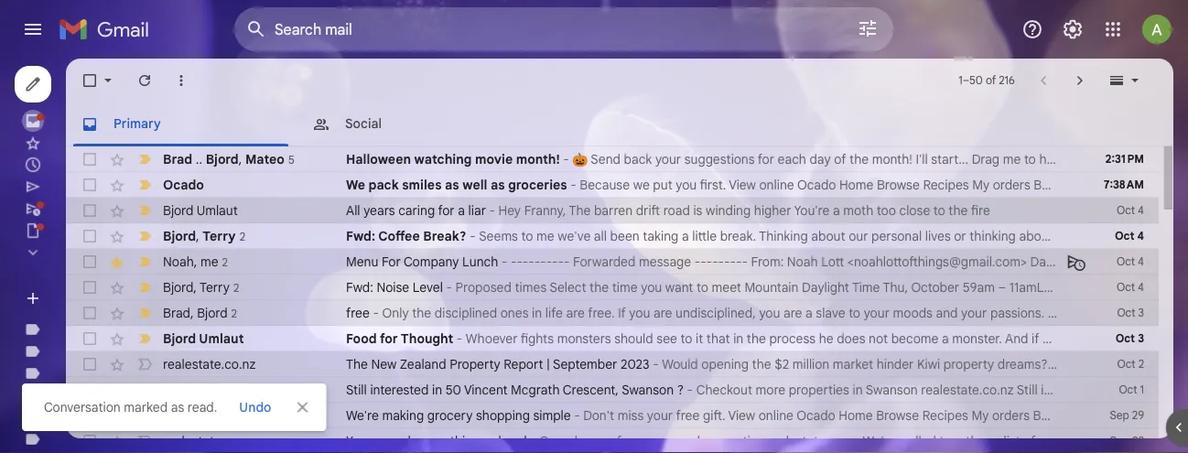 Task type: describe. For each thing, give the bounding box(es) containing it.
1 horizontal spatial your
[[864, 305, 890, 321]]

movie
[[475, 151, 513, 167]]

the up the new zealand property report | september 2023 - would opening the $2 million market hinder kiwi property dreams? ͏ ‌ ﻿ ͏ ‌ ﻿ ͏ ‌ ﻿ ͏ ‌ ﻿ ͏ ‌ ﻿ ͏ ‌ ﻿ ͏ ‌ ﻿ ͏ ‌ ﻿ ͏ ‌ ﻿ ͏ ‌ ﻿ ͏ ‌ ﻿ ͏ ‌ ﻿ ͏ ‌ ﻿ ͏ ‌ ﻿ ͏ in the bottom of the page
[[747, 330, 766, 347]]

would
[[662, 356, 698, 372]]

bird
[[1092, 279, 1114, 295]]

2 for fwd: coffee break?
[[240, 230, 245, 243]]

keeping
[[1057, 228, 1103, 244]]

fwd: noise level - proposed times select the time you want to meet mountain daylight time thu, october 59am – 11amlark, the bird known to be
[[346, 279, 1188, 295]]

12 ͏ from the left
[[1156, 356, 1159, 372]]

2:31 pm
[[1106, 152, 1144, 166]]

2 month! from the left
[[872, 151, 913, 167]]

, for menu for company lunch - ---------- forwarded message --------- from: noah lott <noahlottofthings@gmail.com> date: wed, oct 4, 2023 at 9
[[194, 253, 197, 269]]

should
[[614, 330, 653, 347]]

conversation
[[44, 399, 121, 415]]

time
[[852, 279, 880, 295]]

we've
[[558, 228, 591, 244]]

read.
[[188, 399, 217, 415]]

14 ﻿ from the left
[[1186, 356, 1186, 372]]

1 horizontal spatial 2023
[[1135, 254, 1164, 270]]

hey
[[499, 202, 521, 218]]

1 a from the left
[[1063, 151, 1071, 167]]

shopping
[[476, 407, 530, 423]]

want
[[665, 279, 693, 295]]

watching
[[414, 151, 472, 167]]

1 our from the left
[[849, 228, 868, 244]]

🎃 image
[[573, 152, 588, 168]]

4 ﻿ from the left
[[1087, 356, 1087, 372]]

too
[[877, 202, 896, 218]]

7 ﻿ from the left
[[1117, 356, 1117, 372]]

menu
[[346, 254, 378, 270]]

4,
[[1121, 254, 1132, 270]]

oct for hey franny, the barren drift road is winding higher you're a moth too close to the fire
[[1117, 204, 1135, 217]]

franny,
[[524, 202, 566, 218]]

noise
[[377, 279, 409, 295]]

6 ‌ from the left
[[1104, 356, 1104, 372]]

hinder
[[877, 356, 914, 372]]

6 ͏ from the left
[[1097, 356, 1100, 372]]

2 for fwd: noise level
[[233, 281, 239, 295]]

homes
[[408, 433, 447, 449]]

social tab
[[298, 103, 528, 146]]

life
[[545, 305, 563, 321]]

brad for ,
[[163, 305, 190, 321]]

ocado for we pack smiles as well as groceries
[[163, 177, 204, 193]]

9 ͏ from the left
[[1127, 356, 1130, 372]]

oct 4 for fwd: coffee break? - seems to me we've all been taking a little break. thinking about our personal lives or thinking about keeping our jobs. break
[[1115, 229, 1144, 243]]

a down and
[[942, 330, 949, 347]]

oct for proposed times select the time you want to meet mountain daylight time thu, october 59am – 11amlark, the bird known to be
[[1117, 281, 1135, 294]]

the left $2
[[752, 356, 771, 372]]

2 for menu for company lunch
[[222, 255, 228, 269]]

1 horizontal spatial the
[[569, 202, 591, 218]]

to right slave
[[849, 305, 861, 321]]

|
[[547, 356, 550, 372]]

or
[[954, 228, 966, 244]]

main content containing primary
[[66, 59, 1188, 453]]

terry for fwd: coffee break? - seems to me we've all been taking a little break. thinking about our personal lives or thinking about keeping our jobs. break
[[203, 228, 236, 244]]

2 ﻿ from the left
[[1068, 356, 1068, 372]]

1 are from the left
[[566, 305, 585, 321]]

toggle split pane mode image
[[1108, 71, 1126, 90]]

a left slave
[[806, 305, 813, 321]]

2 horizontal spatial as
[[491, 177, 505, 193]]

he
[[819, 330, 834, 347]]

taking
[[643, 228, 679, 244]]

the right day
[[850, 151, 869, 167]]

moth
[[843, 202, 874, 218]]

4 for fwd: coffee break? - seems to me we've all been taking a little break. thinking about our personal lives or thinking about keeping our jobs. break
[[1137, 229, 1144, 243]]

1 month! from the left
[[516, 151, 560, 167]]

8 ‌ from the left
[[1123, 356, 1123, 372]]

umlaut for all years caring for a liar - hey franny, the barren drift road is winding higher you're a moth too close to the fire
[[197, 202, 238, 218]]

12 ﻿ from the left
[[1166, 356, 1166, 372]]

groceries
[[508, 177, 567, 193]]

brad .. bjord , mateo 5
[[163, 151, 294, 167]]

2 about from the left
[[1019, 228, 1054, 244]]

ones
[[501, 305, 529, 321]]

refresh image
[[135, 71, 154, 90]]

we're making grocery shopping simple -
[[346, 407, 583, 423]]

0 horizontal spatial 2023
[[621, 356, 650, 372]]

2 ͏ from the left
[[1058, 356, 1061, 372]]

5 ﻿ from the left
[[1097, 356, 1097, 372]]

3 for kipchoge
[[1138, 306, 1144, 320]]

property
[[944, 356, 994, 372]]

3 ͏ from the left
[[1068, 356, 1071, 372]]

enough
[[1127, 330, 1171, 347]]

zealand
[[400, 356, 446, 372]]

to left the "hell"
[[1024, 151, 1036, 167]]

8 row from the top
[[66, 326, 1188, 352]]

does
[[837, 330, 866, 347]]

0 horizontal spatial the
[[346, 356, 368, 372]]

interested
[[370, 382, 429, 398]]

5 ‌ from the left
[[1094, 356, 1094, 372]]

to left 'it'
[[681, 330, 693, 347]]

drift
[[636, 202, 660, 218]]

14 ͏ from the left
[[1176, 356, 1179, 372]]

free - only the disciplined ones in life are free. if you are undisciplined, you are a slave to your moods and your passions. eliud kipchoge
[[346, 305, 1135, 321]]

send
[[591, 151, 621, 167]]

you right time
[[641, 279, 662, 295]]

a left liar
[[458, 202, 465, 218]]

social
[[345, 116, 382, 132]]

thu,
[[883, 279, 908, 295]]

2 a from the left
[[1144, 151, 1152, 167]]

seems
[[479, 228, 518, 244]]

known
[[1118, 279, 1155, 295]]

row containing noah
[[66, 249, 1188, 275]]

realestate.co.nz for still interested in 50 vincent mcgrath crescent, swanson ?
[[163, 382, 256, 398]]

be
[[1174, 279, 1188, 295]]

that
[[707, 330, 730, 347]]

to left "be"
[[1159, 279, 1171, 295]]

..
[[196, 151, 202, 167]]

for
[[382, 254, 401, 270]]

company
[[404, 254, 459, 270]]

10 ͏ from the left
[[1137, 356, 1140, 372]]

oct for ---------- forwarded message --------- from: noah lott <noahlottofthings@gmail.com> date: wed, oct 4, 2023 at 9
[[1117, 255, 1135, 269]]

important according to google magic. switch
[[135, 406, 154, 425]]

2 horizontal spatial for
[[758, 151, 775, 167]]

undisciplined,
[[676, 305, 756, 321]]

11 ͏ from the left
[[1146, 356, 1150, 372]]

all years caring for a liar - hey franny, the barren drift road is winding higher you're a moth too close to the fire
[[346, 202, 990, 218]]

message
[[639, 254, 691, 270]]

13 ͏ from the left
[[1166, 356, 1169, 372]]

12 row from the top
[[66, 428, 1159, 453]]

7 row from the top
[[66, 300, 1159, 326]]

long
[[1098, 330, 1123, 347]]

eliud
[[1048, 305, 1076, 321]]

opening
[[702, 356, 749, 372]]

$2
[[775, 356, 789, 372]]

13 ‌ from the left
[[1173, 356, 1173, 372]]

primary tab
[[66, 103, 296, 146]]

ocado for we're making grocery shopping simple
[[163, 407, 202, 423]]

3 row from the top
[[66, 198, 1159, 223]]

you down mountain
[[759, 305, 780, 321]]

1 vertical spatial of
[[834, 151, 846, 167]]

brad for ..
[[163, 151, 193, 167]]

well
[[463, 177, 488, 193]]

0 horizontal spatial noah
[[163, 253, 194, 269]]

oct for only the disciplined ones in life are free. if you are undisciplined, you are a slave to your moods and your passions. eliud kipchoge
[[1117, 306, 1136, 320]]

older image
[[1071, 71, 1089, 90]]

, for fwd: coffee break? - seems to me we've all been taking a little break. thinking about our personal lives or thinking about keeping our jobs. break
[[196, 228, 199, 244]]

has scheduled message image
[[1067, 253, 1086, 271]]

little
[[692, 228, 717, 244]]

<noahlottofthings@gmail.com>
[[848, 254, 1027, 270]]

oct 4 for all years caring for a liar - hey franny, the barren drift road is winding higher you're a moth too close to the fire
[[1117, 204, 1144, 217]]

11 ﻿ from the left
[[1156, 356, 1156, 372]]

october
[[911, 279, 960, 295]]

send back your suggestions for each day of the month! i'll start... drag me to hell a quiet place a quiet 
[[588, 151, 1188, 167]]

gmail image
[[59, 11, 158, 48]]

to right 'seems'
[[521, 228, 533, 244]]

1 quiet from the left
[[1074, 151, 1106, 167]]

Search mail text field
[[275, 20, 806, 38]]

8 ͏ from the left
[[1117, 356, 1120, 372]]

moods
[[893, 305, 933, 321]]

4 ‌ from the left
[[1084, 356, 1084, 372]]

break
[[1160, 228, 1188, 244]]

higher
[[754, 202, 792, 218]]

if
[[1032, 330, 1040, 347]]

break?
[[423, 228, 467, 244]]

barren
[[594, 202, 633, 218]]

1 ͏ from the left
[[1048, 356, 1051, 372]]

disciplined
[[435, 305, 497, 321]]

is
[[693, 202, 703, 218]]

5 ͏ from the left
[[1087, 356, 1091, 372]]

umlaut for food for thought - whoever fights monsters should see to it that in the process he does not become a monster. and if you gaze long enough into
[[199, 330, 244, 347]]

property
[[450, 356, 501, 372]]

market
[[833, 356, 873, 372]]

simple
[[533, 407, 571, 423]]

search mail image
[[240, 13, 273, 46]]

sep for we're making grocery shopping simple -
[[1110, 409, 1130, 423]]

terry for fwd: noise level - proposed times select the time you want to meet mountain daylight time thu, october 59am – 11amlark, the bird known to be
[[200, 279, 230, 295]]

fwd: for fwd: coffee break? - seems to me we've all been taking a little break. thinking about our personal lives or thinking about keeping our jobs. break
[[346, 228, 375, 244]]

meet
[[712, 279, 741, 295]]

–
[[998, 279, 1006, 295]]

9 ﻿ from the left
[[1137, 356, 1137, 372]]

only
[[382, 305, 409, 321]]

coffee
[[378, 228, 420, 244]]

kipchoge
[[1079, 305, 1135, 321]]

mountain
[[745, 279, 799, 295]]

you right "if"
[[629, 305, 650, 321]]

tab list containing primary
[[66, 103, 1174, 146]]

7:38 am
[[1104, 178, 1144, 192]]

suggestions
[[685, 151, 755, 167]]

thinking
[[759, 228, 808, 244]]

monsters
[[557, 330, 611, 347]]

to right want
[[697, 279, 708, 295]]

you're
[[794, 202, 830, 218]]



Task type: vqa. For each thing, say whether or not it's contained in the screenshot.


Task type: locate. For each thing, give the bounding box(es) containing it.
0 horizontal spatial 1
[[959, 74, 963, 87]]

1 vertical spatial me
[[537, 228, 554, 244]]

oct 3 for kipchoge
[[1117, 306, 1144, 320]]

bjord umlaut up noah , me 2
[[163, 202, 238, 218]]

me down franny, on the left of page
[[537, 228, 554, 244]]

winding
[[706, 202, 751, 218]]

if
[[618, 305, 626, 321]]

4 for fwd: noise level - proposed times select the time you want to meet mountain daylight time thu, october 59am – 11amlark, the bird known to be
[[1138, 281, 1144, 294]]

2 vertical spatial me
[[200, 253, 218, 269]]

4 left "break"
[[1137, 229, 1144, 243]]

10 ﻿ from the left
[[1146, 356, 1146, 372]]

we
[[346, 177, 365, 193]]

50 inside row
[[446, 382, 461, 398]]

4 for all years caring for a liar - hey franny, the barren drift road is winding higher you're a moth too close to the fire
[[1138, 204, 1144, 217]]

0 vertical spatial 3
[[1138, 306, 1144, 320]]

4 up jobs.
[[1138, 204, 1144, 217]]

oct 3 for long
[[1116, 332, 1144, 346]]

for left each
[[758, 151, 775, 167]]

3 ‌ from the left
[[1074, 356, 1074, 372]]

oct 3 down known
[[1117, 306, 1144, 320]]

1 vertical spatial for
[[438, 202, 455, 218]]

we're
[[346, 407, 379, 423]]

1 horizontal spatial of
[[986, 74, 996, 87]]

1 horizontal spatial about
[[1019, 228, 1054, 244]]

the up thought
[[412, 305, 431, 321]]

main menu image
[[22, 18, 44, 40]]

-
[[560, 151, 573, 167], [571, 177, 576, 193], [489, 202, 495, 218], [470, 228, 476, 244], [502, 254, 508, 270], [511, 254, 517, 270], [517, 254, 523, 270], [523, 254, 529, 270], [529, 254, 534, 270], [534, 254, 540, 270], [540, 254, 546, 270], [546, 254, 552, 270], [552, 254, 558, 270], [558, 254, 564, 270], [564, 254, 570, 270], [695, 254, 701, 270], [701, 254, 706, 270], [706, 254, 712, 270], [712, 254, 718, 270], [718, 254, 724, 270], [724, 254, 730, 270], [730, 254, 736, 270], [736, 254, 742, 270], [742, 254, 748, 270], [446, 279, 452, 295], [373, 305, 379, 321], [457, 330, 463, 347], [653, 356, 659, 372], [687, 382, 693, 398], [574, 407, 580, 423], [530, 433, 536, 449]]

2 vertical spatial realestate.co.nz
[[163, 433, 256, 449]]

oct down 7:38 am
[[1117, 204, 1135, 217]]

1 vertical spatial ocado
[[163, 407, 202, 423]]

navigation
[[0, 59, 220, 453]]

, for fwd: noise level - proposed times select the time you want to meet mountain daylight time thu, october 59am – 11amlark, the bird known to be
[[194, 279, 197, 295]]

the up we've
[[569, 202, 591, 218]]

a left "little"
[[682, 228, 689, 244]]

sep 28
[[1110, 434, 1144, 448]]

0 vertical spatial terry
[[203, 228, 236, 244]]

0 horizontal spatial 50
[[446, 382, 461, 398]]

1 row from the top
[[66, 146, 1188, 172]]

5
[[288, 153, 294, 166]]

1 horizontal spatial 1
[[1140, 383, 1144, 397]]

1 ﻿ from the left
[[1058, 356, 1058, 372]]

road
[[663, 202, 690, 218]]

oct for whoever fights monsters should see to it that in the process he does not become a monster. and if you gaze long enough into
[[1116, 332, 1135, 346]]

noah , me 2
[[163, 253, 228, 269]]

2 are from the left
[[654, 305, 672, 321]]

our
[[849, 228, 868, 244], [1106, 228, 1126, 244]]

12 ‌ from the left
[[1163, 356, 1163, 372]]

2 for free
[[231, 306, 237, 320]]

oct 4 up known
[[1117, 255, 1144, 269]]

2 row from the top
[[66, 172, 1159, 198]]

oct up oct 1
[[1117, 358, 1136, 371]]

brad down noah , me 2
[[163, 305, 190, 321]]

realestate.co.nz for your open homes this weekend
[[163, 433, 256, 449]]

a right the "hell"
[[1063, 151, 1071, 167]]

1 up 29
[[1140, 383, 1144, 397]]

for up new at left
[[380, 330, 398, 347]]

1 about from the left
[[811, 228, 846, 244]]

the left fire
[[949, 202, 968, 218]]

0 horizontal spatial for
[[380, 330, 398, 347]]

food for thought - whoever fights monsters should see to it that in the process he does not become a monster. and if you gaze long enough into
[[346, 330, 1188, 347]]

and
[[936, 305, 958, 321]]

the
[[850, 151, 869, 167], [949, 202, 968, 218], [590, 279, 609, 295], [1069, 279, 1088, 295], [412, 305, 431, 321], [747, 330, 766, 347], [752, 356, 771, 372]]

2 vertical spatial in
[[432, 382, 442, 398]]

weekend
[[475, 433, 527, 449]]

3 ﻿ from the left
[[1077, 356, 1077, 372]]

month! up "groceries"
[[516, 151, 560, 167]]

?
[[677, 382, 684, 398]]

marked
[[124, 399, 168, 415]]

terry up brad , bjord 2 at the left of the page
[[200, 279, 230, 295]]

row
[[66, 146, 1188, 172], [66, 172, 1159, 198], [66, 198, 1159, 223], [66, 223, 1188, 249], [66, 249, 1188, 275], [66, 275, 1188, 300], [66, 300, 1159, 326], [66, 326, 1188, 352], [66, 352, 1188, 377], [66, 377, 1159, 403], [66, 403, 1159, 428], [66, 428, 1159, 453]]

1 vertical spatial realestate.co.nz
[[163, 382, 256, 398]]

‌
[[1054, 356, 1055, 372], [1064, 356, 1064, 372], [1074, 356, 1074, 372], [1084, 356, 1084, 372], [1094, 356, 1094, 372], [1104, 356, 1104, 372], [1114, 356, 1114, 372], [1123, 356, 1123, 372], [1133, 356, 1133, 372], [1143, 356, 1143, 372], [1153, 356, 1153, 372], [1163, 356, 1163, 372], [1173, 356, 1173, 372], [1182, 356, 1182, 372]]

0 vertical spatial bjord , terry 2
[[163, 228, 245, 244]]

passions.
[[991, 305, 1045, 321]]

0 vertical spatial of
[[986, 74, 996, 87]]

bjord umlaut for food for thought
[[163, 330, 244, 347]]

pack
[[368, 177, 399, 193]]

quiet right the place
[[1155, 151, 1187, 167]]

0 vertical spatial fwd:
[[346, 228, 375, 244]]

1 horizontal spatial as
[[445, 177, 459, 193]]

sep for your open homes this weekend -
[[1110, 434, 1130, 448]]

oct for would opening the $2 million market hinder kiwi property dreams? ͏ ‌ ﻿ ͏ ‌ ﻿ ͏ ‌ ﻿ ͏ ‌ ﻿ ͏ ‌ ﻿ ͏ ‌ ﻿ ͏ ‌ ﻿ ͏ ‌ ﻿ ͏ ‌ ﻿ ͏ ‌ ﻿ ͏ ‌ ﻿ ͏ ‌ ﻿ ͏ ‌ ﻿ ͏ ‌ ﻿ ͏
[[1117, 358, 1136, 371]]

0 vertical spatial ocado
[[163, 177, 204, 193]]

realestate.co.nz for the new zealand property report | september 2023
[[163, 356, 256, 372]]

9 ‌ from the left
[[1133, 356, 1133, 372]]

2 quiet from the left
[[1155, 151, 1187, 167]]

fwd: for fwd: noise level - proposed times select the time you want to meet mountain daylight time thu, october 59am – 11amlark, the bird known to be
[[346, 279, 373, 295]]

0 horizontal spatial our
[[849, 228, 868, 244]]

0 horizontal spatial of
[[834, 151, 846, 167]]

1 vertical spatial brad
[[163, 305, 190, 321]]

thought
[[401, 330, 453, 347]]

advanced search options image
[[850, 10, 886, 47]]

6 row from the top
[[66, 275, 1188, 300]]

oct 4 down 7:38 am
[[1117, 204, 1144, 217]]

noah left lott
[[787, 254, 818, 270]]

fwd: up free
[[346, 279, 373, 295]]

4 right bird
[[1138, 281, 1144, 294]]

1 horizontal spatial noah
[[787, 254, 818, 270]]

start...
[[931, 151, 969, 167]]

you
[[641, 279, 662, 295], [629, 305, 650, 321], [759, 305, 780, 321], [1043, 330, 1064, 347]]

crescent,
[[563, 382, 619, 398]]

of left 216
[[986, 74, 996, 87]]

11 row from the top
[[66, 403, 1159, 428]]

11amlark,
[[1010, 279, 1066, 295]]

50 up grocery
[[446, 382, 461, 398]]

0 vertical spatial umlaut
[[197, 202, 238, 218]]

sep left 29
[[1110, 409, 1130, 423]]

report
[[504, 356, 543, 372]]

daylight
[[802, 279, 849, 295]]

oct up sep 29
[[1119, 383, 1137, 397]]

month! left i'll
[[872, 151, 913, 167]]

fwd: coffee break? - seems to me we've all been taking a little break. thinking about our personal lives or thinking about keeping our jobs. break
[[346, 228, 1188, 244]]

13 ﻿ from the left
[[1176, 356, 1176, 372]]

0 vertical spatial 1
[[959, 74, 963, 87]]

1 horizontal spatial 50
[[970, 74, 983, 87]]

2 bjord , terry 2 from the top
[[163, 279, 239, 295]]

1 vertical spatial umlaut
[[199, 330, 244, 347]]

1 inside row
[[1140, 383, 1144, 397]]

1 horizontal spatial quiet
[[1155, 151, 1187, 167]]

lott
[[821, 254, 844, 270]]

about
[[811, 228, 846, 244], [1019, 228, 1054, 244]]

0 vertical spatial the
[[569, 202, 591, 218]]

None checkbox
[[81, 253, 99, 271], [81, 278, 99, 297], [81, 330, 99, 348], [81, 381, 99, 399], [81, 432, 99, 450], [81, 253, 99, 271], [81, 278, 99, 297], [81, 330, 99, 348], [81, 381, 99, 399], [81, 432, 99, 450]]

as inside conversation marked as read. alert
[[171, 399, 184, 415]]

2 3 from the top
[[1138, 332, 1144, 346]]

4 row from the top
[[66, 223, 1188, 249]]

None checkbox
[[81, 71, 99, 90], [81, 150, 99, 168], [81, 176, 99, 194], [81, 201, 99, 220], [81, 227, 99, 245], [81, 304, 99, 322], [81, 355, 99, 374], [81, 71, 99, 90], [81, 150, 99, 168], [81, 176, 99, 194], [81, 201, 99, 220], [81, 227, 99, 245], [81, 304, 99, 322], [81, 355, 99, 374]]

50 left 216
[[970, 74, 983, 87]]

0 horizontal spatial a
[[1063, 151, 1071, 167]]

whoever
[[466, 330, 518, 347]]

lunch
[[462, 254, 498, 270]]

1 fwd: from the top
[[346, 228, 375, 244]]

halloween
[[346, 151, 411, 167]]

1 horizontal spatial are
[[654, 305, 672, 321]]

in
[[532, 305, 542, 321], [733, 330, 744, 347], [432, 382, 442, 398]]

brad left ..
[[163, 151, 193, 167]]

bjord umlaut for all years caring for a liar
[[163, 202, 238, 218]]

2 ocado from the top
[[163, 407, 202, 423]]

realestate.co.nz
[[163, 356, 256, 372], [163, 382, 256, 398], [163, 433, 256, 449]]

oct up 4, on the right bottom of page
[[1115, 229, 1135, 243]]

1 vertical spatial 3
[[1138, 332, 1144, 346]]

fights
[[521, 330, 554, 347]]

10 row from the top
[[66, 377, 1159, 403]]

1 horizontal spatial me
[[537, 228, 554, 244]]

noah
[[163, 253, 194, 269], [787, 254, 818, 270]]

1 horizontal spatial in
[[532, 305, 542, 321]]

oct 3
[[1117, 306, 1144, 320], [1116, 332, 1144, 346]]

oct up oct 2 at bottom right
[[1116, 332, 1135, 346]]

1 3 from the top
[[1138, 306, 1144, 320]]

settings image
[[1062, 18, 1084, 40]]

in left life at the left bottom of the page
[[532, 305, 542, 321]]

1 vertical spatial sep
[[1110, 434, 1130, 448]]

bjord umlaut
[[163, 202, 238, 218], [163, 330, 244, 347]]

place
[[1109, 151, 1141, 167]]

umlaut
[[197, 202, 238, 218], [199, 330, 244, 347]]

2 horizontal spatial your
[[961, 305, 987, 321]]

3 realestate.co.nz from the top
[[163, 433, 256, 449]]

halloween watching movie month!
[[346, 151, 560, 167]]

the new zealand property report | september 2023 - would opening the $2 million market hinder kiwi property dreams? ͏ ‌ ﻿ ͏ ‌ ﻿ ͏ ‌ ﻿ ͏ ‌ ﻿ ͏ ‌ ﻿ ͏ ‌ ﻿ ͏ ‌ ﻿ ͏ ‌ ﻿ ͏ ‌ ﻿ ͏ ‌ ﻿ ͏ ‌ ﻿ ͏ ‌ ﻿ ͏ ‌ ﻿ ͏ ‌ ﻿ ͏
[[346, 356, 1188, 372]]

for up break?
[[438, 202, 455, 218]]

2023 right 4, on the right bottom of page
[[1135, 254, 1164, 270]]

2 ‌ from the left
[[1064, 356, 1064, 372]]

1 vertical spatial the
[[346, 356, 368, 372]]

our down moth at the right of the page
[[849, 228, 868, 244]]

15 ͏ from the left
[[1186, 356, 1188, 372]]

6 ﻿ from the left
[[1107, 356, 1107, 372]]

4 ͏ from the left
[[1077, 356, 1081, 372]]

2023 down should
[[621, 356, 650, 372]]

process
[[769, 330, 816, 347]]

4 right 4, on the right bottom of page
[[1138, 255, 1144, 269]]

of
[[986, 74, 996, 87], [834, 151, 846, 167]]

mcgrath
[[511, 382, 560, 398]]

your right back
[[655, 151, 681, 167]]

are right life at the left bottom of the page
[[566, 305, 585, 321]]

me up brad , bjord 2 at the left of the page
[[200, 253, 218, 269]]

1 brad from the top
[[163, 151, 193, 167]]

been
[[610, 228, 640, 244]]

oct for seems to me we've all been taking a little break. thinking about our personal lives or thinking about keeping our jobs. break
[[1115, 229, 1135, 243]]

oct 4 down 4, on the right bottom of page
[[1117, 281, 1144, 294]]

1 left 216
[[959, 74, 963, 87]]

2 horizontal spatial in
[[733, 330, 744, 347]]

are up see
[[654, 305, 672, 321]]

bjord , terry 2 up brad , bjord 2 at the left of the page
[[163, 279, 239, 295]]

0 horizontal spatial in
[[432, 382, 442, 398]]

9 row from the top
[[66, 352, 1188, 377]]

all
[[594, 228, 607, 244]]

support image
[[1022, 18, 1044, 40]]

0 horizontal spatial about
[[811, 228, 846, 244]]

0 vertical spatial bjord umlaut
[[163, 202, 238, 218]]

in right that
[[733, 330, 744, 347]]

59am
[[963, 279, 995, 295]]

open
[[375, 433, 405, 449]]

bjord , terry 2 for fwd: coffee break? - seems to me we've all been taking a little break. thinking about our personal lives or thinking about keeping our jobs. break
[[163, 228, 245, 244]]

1 50 of 216
[[959, 74, 1015, 87]]

your up not
[[864, 305, 890, 321]]

0 horizontal spatial as
[[171, 399, 184, 415]]

3 up oct 2 at bottom right
[[1138, 332, 1144, 346]]

making
[[382, 407, 424, 423]]

as left 'well'
[[445, 177, 459, 193]]

conversation marked as read. alert
[[22, 42, 1159, 431]]

7 ͏ from the left
[[1107, 356, 1110, 372]]

oct 4 for fwd: noise level - proposed times select the time you want to meet mountain daylight time thu, october 59am – 11amlark, the bird known to be
[[1117, 281, 1144, 294]]

terry
[[203, 228, 236, 244], [200, 279, 230, 295]]

1 horizontal spatial a
[[1144, 151, 1152, 167]]

umlaut down brad , bjord 2 at the left of the page
[[199, 330, 244, 347]]

1 vertical spatial terry
[[200, 279, 230, 295]]

8 ﻿ from the left
[[1127, 356, 1127, 372]]

quiet left the place
[[1074, 151, 1106, 167]]

noah up brad , bjord 2 at the left of the page
[[163, 253, 194, 269]]

swanson
[[622, 382, 674, 398]]

1 ocado from the top
[[163, 177, 204, 193]]

still interested in 50 vincent mcgrath crescent, swanson ? -
[[346, 382, 696, 398]]

food
[[346, 330, 377, 347]]

the left bird
[[1069, 279, 1088, 295]]

about up date:
[[1019, 228, 1054, 244]]

monster.
[[952, 330, 1002, 347]]

oct 4 up 4, on the right bottom of page
[[1115, 229, 1144, 243]]

1 sep from the top
[[1110, 409, 1130, 423]]

None search field
[[234, 7, 894, 51]]

9
[[1182, 254, 1188, 270]]

at
[[1167, 254, 1179, 270]]

the up still
[[346, 356, 368, 372]]

1 horizontal spatial our
[[1106, 228, 1126, 244]]

level
[[413, 279, 443, 295]]

1 horizontal spatial for
[[438, 202, 455, 218]]

umlaut down brad .. bjord , mateo 5
[[197, 202, 238, 218]]

are up process
[[784, 305, 802, 321]]

1 vertical spatial 1
[[1140, 383, 1144, 397]]

in up grocery
[[432, 382, 442, 398]]

3 are from the left
[[784, 305, 802, 321]]

personal
[[872, 228, 922, 244]]

0 vertical spatial 2023
[[1135, 254, 1164, 270]]

0 horizontal spatial are
[[566, 305, 585, 321]]

oct right bird
[[1117, 281, 1135, 294]]

as left read.
[[171, 399, 184, 415]]

, for free - only the disciplined ones in life are free. if you are undisciplined, you are a slave to your moods and your passions. eliud kipchoge
[[190, 305, 194, 321]]

14 ‌ from the left
[[1182, 356, 1182, 372]]

ocado down ..
[[163, 177, 204, 193]]

0 vertical spatial sep
[[1110, 409, 1130, 423]]

1 horizontal spatial month!
[[872, 151, 913, 167]]

1 vertical spatial in
[[733, 330, 744, 347]]

1 vertical spatial 50
[[446, 382, 461, 398]]

2 bjord umlaut from the top
[[163, 330, 244, 347]]

0 horizontal spatial me
[[200, 253, 218, 269]]

are
[[566, 305, 585, 321], [654, 305, 672, 321], [784, 305, 802, 321]]

2 horizontal spatial me
[[1003, 151, 1021, 167]]

4 for menu for company lunch - ---------- forwarded message --------- from: noah lott <noahlottofthings@gmail.com> date: wed, oct 4, 2023 at 9
[[1138, 255, 1144, 269]]

1 vertical spatial 2023
[[621, 356, 650, 372]]

0 vertical spatial in
[[532, 305, 542, 321]]

2 horizontal spatial are
[[784, 305, 802, 321]]

0 vertical spatial oct 3
[[1117, 306, 1144, 320]]

2 inside noah , me 2
[[222, 255, 228, 269]]

2 vertical spatial for
[[380, 330, 398, 347]]

a right the place
[[1144, 151, 1152, 167]]

10 ‌ from the left
[[1143, 356, 1143, 372]]

bjord umlaut down brad , bjord 2 at the left of the page
[[163, 330, 244, 347]]

1 vertical spatial bjord umlaut
[[163, 330, 244, 347]]

tab list
[[66, 103, 1174, 146]]

of right day
[[834, 151, 846, 167]]

3 for long
[[1138, 332, 1144, 346]]

0 horizontal spatial quiet
[[1074, 151, 1106, 167]]

brad
[[163, 151, 193, 167], [163, 305, 190, 321]]

2 brad from the top
[[163, 305, 190, 321]]

you right the if
[[1043, 330, 1064, 347]]

bjord , terry 2 up noah , me 2
[[163, 228, 245, 244]]

to right close
[[934, 202, 946, 218]]

sep left 28
[[1110, 434, 1130, 448]]

0 horizontal spatial month!
[[516, 151, 560, 167]]

5 row from the top
[[66, 249, 1188, 275]]

oct down known
[[1117, 306, 1136, 320]]

forwarded
[[573, 254, 636, 270]]

2 our from the left
[[1106, 228, 1126, 244]]

bjord , terry 2 for fwd: noise level - proposed times select the time you want to meet mountain daylight time thu, october 59am – 11amlark, the bird known to be
[[163, 279, 239, 295]]

1 bjord umlaut from the top
[[163, 202, 238, 218]]

our left jobs.
[[1106, 228, 1126, 244]]

0 vertical spatial me
[[1003, 151, 1021, 167]]

2 sep from the top
[[1110, 434, 1130, 448]]

the left time
[[590, 279, 609, 295]]

0 vertical spatial brad
[[163, 151, 193, 167]]

main content
[[66, 59, 1188, 453]]

0 vertical spatial realestate.co.nz
[[163, 356, 256, 372]]

oct left 4, on the right bottom of page
[[1096, 254, 1118, 270]]

still
[[346, 382, 367, 398]]

2 realestate.co.nz from the top
[[163, 382, 256, 398]]

select
[[550, 279, 586, 295]]

3
[[1138, 306, 1144, 320], [1138, 332, 1144, 346]]

1 vertical spatial fwd:
[[346, 279, 373, 295]]

2 inside brad , bjord 2
[[231, 306, 237, 320]]

50
[[970, 74, 983, 87], [446, 382, 461, 398]]

your open homes this weekend -
[[346, 433, 539, 449]]

1 vertical spatial bjord , terry 2
[[163, 279, 239, 295]]

your up monster.
[[961, 305, 987, 321]]

1 ‌ from the left
[[1054, 356, 1055, 372]]

1 realestate.co.nz from the top
[[163, 356, 256, 372]]

terry up noah , me 2
[[203, 228, 236, 244]]

͏
[[1048, 356, 1051, 372], [1058, 356, 1061, 372], [1068, 356, 1071, 372], [1077, 356, 1081, 372], [1087, 356, 1091, 372], [1097, 356, 1100, 372], [1107, 356, 1110, 372], [1117, 356, 1120, 372], [1127, 356, 1130, 372], [1137, 356, 1140, 372], [1146, 356, 1150, 372], [1156, 356, 1159, 372], [1166, 356, 1169, 372], [1176, 356, 1179, 372], [1186, 356, 1188, 372]]

0 vertical spatial 50
[[970, 74, 983, 87]]

oct 3 up oct 2 at bottom right
[[1116, 332, 1144, 346]]

gaze
[[1067, 330, 1095, 347]]

time
[[612, 279, 638, 295]]

7 ‌ from the left
[[1114, 356, 1114, 372]]

1 bjord , terry 2 from the top
[[163, 228, 245, 244]]

3 down known
[[1138, 306, 1144, 320]]

oct up known
[[1117, 255, 1135, 269]]

11 ‌ from the left
[[1153, 356, 1153, 372]]

fwd: up menu
[[346, 228, 375, 244]]

0 horizontal spatial your
[[655, 151, 681, 167]]

1 vertical spatial oct 3
[[1116, 332, 1144, 346]]

new
[[371, 356, 397, 372]]

about up lott
[[811, 228, 846, 244]]

me right the drag
[[1003, 151, 1021, 167]]

ocado right important according to google magic. switch
[[163, 407, 202, 423]]

as right 'well'
[[491, 177, 505, 193]]

0 vertical spatial for
[[758, 151, 775, 167]]

2 fwd: from the top
[[346, 279, 373, 295]]

a left moth at the right of the page
[[833, 202, 840, 218]]

times
[[515, 279, 547, 295]]

oct 4 for menu for company lunch - ---------- forwarded message --------- from: noah lott <noahlottofthings@gmail.com> date: wed, oct 4, 2023 at 9
[[1117, 255, 1144, 269]]

into
[[1174, 330, 1188, 347]]

ocado
[[163, 177, 204, 193], [163, 407, 202, 423]]



